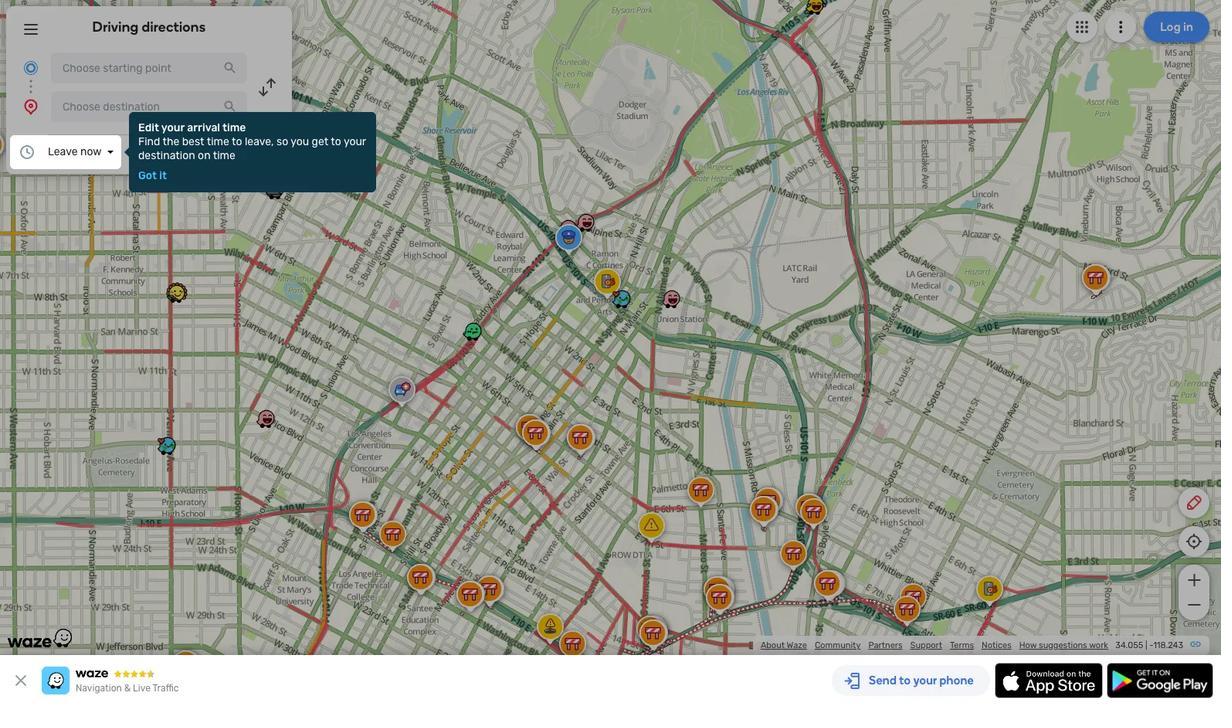 Task type: describe. For each thing, give the bounding box(es) containing it.
directions
[[142, 19, 206, 36]]

terms link
[[951, 641, 975, 651]]

work
[[1090, 641, 1109, 651]]

x image
[[12, 672, 30, 690]]

about waze community partners support terms notices how suggestions work 34.055 | -118.243
[[761, 641, 1184, 651]]

so
[[277, 135, 288, 148]]

leave
[[48, 145, 78, 158]]

&
[[124, 683, 131, 694]]

notices link
[[982, 641, 1012, 651]]

0 vertical spatial time
[[223, 121, 246, 134]]

zoom out image
[[1185, 596, 1204, 614]]

notices
[[982, 641, 1012, 651]]

Choose starting point text field
[[51, 53, 247, 83]]

pencil image
[[1185, 494, 1204, 512]]

leave,
[[245, 135, 274, 148]]

live
[[133, 683, 151, 694]]

navigation
[[76, 683, 122, 694]]

arrival
[[187, 121, 220, 134]]

-
[[1150, 641, 1154, 651]]

0 vertical spatial your
[[161, 121, 185, 134]]

get
[[312, 135, 329, 148]]

link image
[[1190, 638, 1202, 651]]

the
[[163, 135, 180, 148]]

location image
[[22, 97, 40, 116]]

about waze link
[[761, 641, 808, 651]]

waze
[[787, 641, 808, 651]]

community
[[815, 641, 861, 651]]

zoom in image
[[1185, 571, 1204, 590]]



Task type: vqa. For each thing, say whether or not it's contained in the screenshot.
To to the left
yes



Task type: locate. For each thing, give the bounding box(es) containing it.
driving
[[92, 19, 139, 36]]

0 horizontal spatial your
[[161, 121, 185, 134]]

1 vertical spatial time
[[207, 135, 229, 148]]

edit
[[138, 121, 159, 134]]

destination
[[138, 149, 195, 162]]

1 horizontal spatial your
[[344, 135, 366, 148]]

118.243
[[1154, 641, 1184, 651]]

suggestions
[[1039, 641, 1088, 651]]

find
[[138, 135, 160, 148]]

best
[[182, 135, 204, 148]]

1 vertical spatial your
[[344, 135, 366, 148]]

got it button
[[138, 169, 167, 182]]

it
[[159, 169, 167, 182]]

driving directions
[[92, 19, 206, 36]]

got
[[138, 169, 157, 182]]

you
[[291, 135, 309, 148]]

partners link
[[869, 641, 903, 651]]

about
[[761, 641, 785, 651]]

Choose destination text field
[[51, 91, 247, 122]]

34.055
[[1116, 641, 1144, 651]]

0 horizontal spatial to
[[232, 135, 242, 148]]

how
[[1020, 641, 1037, 651]]

how suggestions work link
[[1020, 641, 1109, 651]]

support
[[911, 641, 943, 651]]

now
[[80, 145, 102, 158]]

to left leave,
[[232, 135, 242, 148]]

time up on
[[207, 135, 229, 148]]

community link
[[815, 641, 861, 651]]

on
[[198, 149, 211, 162]]

support link
[[911, 641, 943, 651]]

traffic
[[153, 683, 179, 694]]

edit your arrival time find the best time to leave, so you get to your destination on time got it
[[138, 121, 366, 182]]

to right "get"
[[331, 135, 341, 148]]

to
[[232, 135, 242, 148], [331, 135, 341, 148]]

your
[[161, 121, 185, 134], [344, 135, 366, 148]]

2 vertical spatial time
[[213, 149, 236, 162]]

leave now
[[48, 145, 102, 158]]

navigation & live traffic
[[76, 683, 179, 694]]

current location image
[[22, 59, 40, 77]]

time up leave,
[[223, 121, 246, 134]]

time right on
[[213, 149, 236, 162]]

time
[[223, 121, 246, 134], [207, 135, 229, 148], [213, 149, 236, 162]]

clock image
[[18, 143, 36, 162]]

2 to from the left
[[331, 135, 341, 148]]

your up the
[[161, 121, 185, 134]]

|
[[1146, 641, 1148, 651]]

partners
[[869, 641, 903, 651]]

your right "get"
[[344, 135, 366, 148]]

1 horizontal spatial to
[[331, 135, 341, 148]]

1 to from the left
[[232, 135, 242, 148]]

terms
[[951, 641, 975, 651]]



